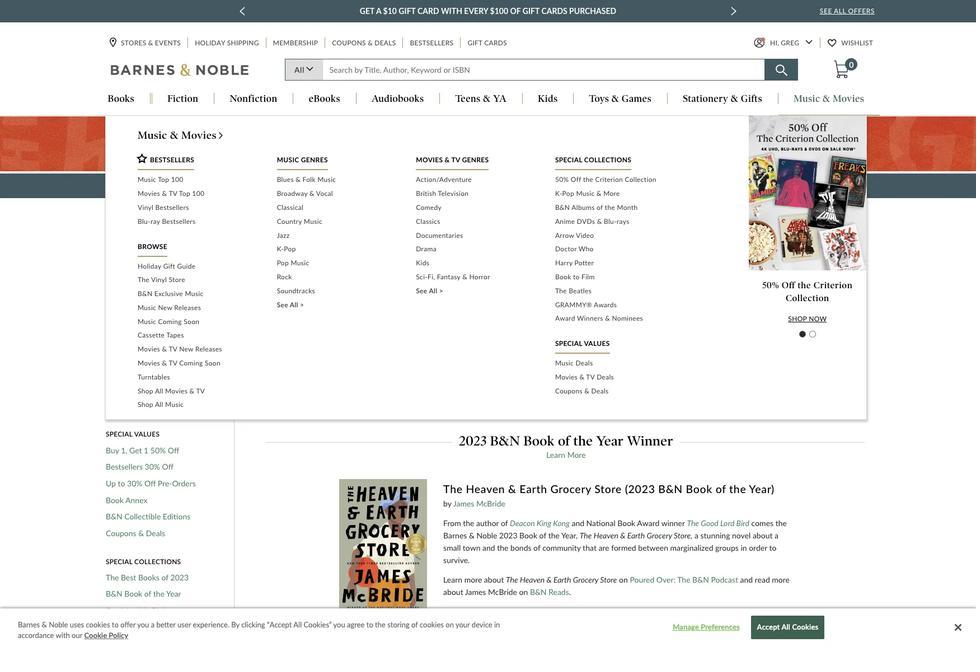 Task type: locate. For each thing, give the bounding box(es) containing it.
Search by Title, Author, Keyword or ISBN text field
[[322, 59, 766, 81]]

holiday gift guide link down customer favorites
[[106, 285, 169, 295]]

see left offers
[[820, 7, 833, 15]]

&
[[148, 39, 153, 47], [368, 39, 373, 47], [483, 93, 491, 104], [612, 93, 620, 104], [731, 93, 739, 104], [823, 93, 831, 104], [170, 129, 179, 142], [445, 156, 450, 164], [296, 176, 301, 184], [162, 189, 167, 198], [310, 189, 315, 198], [597, 189, 602, 198], [597, 217, 602, 226], [463, 273, 468, 281], [605, 314, 610, 323], [128, 318, 133, 328], [162, 345, 167, 354], [162, 359, 167, 367], [580, 373, 585, 381], [190, 387, 195, 395], [585, 387, 590, 395], [508, 483, 517, 496], [138, 529, 144, 538], [469, 531, 475, 541], [621, 531, 626, 541], [547, 575, 552, 585], [42, 620, 47, 629]]

1 horizontal spatial see all > link
[[416, 284, 539, 298]]

holiday gift guide link for b&n top 100
[[106, 285, 169, 295]]

teens for teens & ya
[[456, 93, 481, 104]]

2 vertical spatial 50%
[[151, 445, 166, 455]]

0 horizontal spatial 2023
[[171, 573, 189, 582]]

soon inside the book store 'main content'
[[134, 385, 152, 394]]

1 horizontal spatial see
[[416, 287, 428, 295]]

sections
[[564, 273, 614, 289]]

the inside holiday gift guide the vinyl store b&n exclusive music music new releases music coming soon cassette tapes movies & tv new releases movies & tv coming soon turntables shop all movies & tv shop all music
[[138, 276, 150, 284]]

100 up teens & ya top 100
[[139, 302, 152, 311]]

our left monthly
[[106, 606, 119, 615]]

0 horizontal spatial special values
[[106, 430, 160, 439]]

guide inside holiday gift guide link
[[149, 285, 169, 295]]

> down fantasy
[[439, 287, 444, 295]]

2 vertical spatial pop
[[277, 259, 289, 267]]

1 horizontal spatial cookies
[[420, 620, 444, 629]]

genres up action/adventure link
[[462, 156, 489, 164]]

award up the heaven & earth grocery store,
[[637, 519, 660, 528]]

2 horizontal spatial 50%
[[584, 387, 600, 396]]

books by subject link
[[106, 401, 165, 411]]

50% inside 50% off the criterion collection k-pop music & more b&n albums of the month anime dvds & blu-rays arrow video doctor who harry potter book to film the beatles grammy® awards award winners & nominees
[[555, 176, 569, 184]]

agree
[[347, 620, 365, 629]]

buy inside buy one, get one 50% off books for every reader
[[519, 387, 533, 396]]

0 vertical spatial noble
[[477, 531, 498, 541]]

more down survive.
[[465, 575, 482, 585]]

values inside heading
[[584, 339, 610, 348]]

heaven inside the heaven & earth grocery store (2023 b&n book of the year) by james mcbride
[[466, 483, 505, 496]]

list containing 50% off the criterion collection
[[555, 173, 678, 326]]

movies & tv new releases link
[[138, 343, 260, 357]]

earth inside the heaven & earth grocery store (2023 b&n book of the year) by james mcbride
[[520, 483, 548, 496]]

vinyl up now
[[836, 293, 858, 303]]

1 horizontal spatial 30%
[[145, 462, 160, 472]]

anime dvds & blu-rays link
[[555, 215, 678, 229]]

2 vertical spatial new
[[106, 368, 122, 378]]

heaven up are
[[594, 531, 619, 541]]

0 horizontal spatial cards
[[485, 39, 507, 47]]

the inside "2023 b&n book of the year winner learn more"
[[574, 433, 593, 449]]

>
[[439, 287, 444, 295], [300, 300, 304, 309]]

in right device
[[494, 620, 500, 629]]

0 horizontal spatial month
[[106, 632, 129, 642]]

1 horizontal spatial read
[[755, 575, 770, 585]]

see down sci-
[[416, 287, 428, 295]]

of inside barnes & noble uses cookies to offer you a better user experience. by clicking "accept all cookies" you agree to the storing of cookies on your device in accordance with our
[[412, 620, 418, 629]]

& inside music & movies button
[[823, 93, 831, 104]]

None field
[[322, 59, 766, 81]]

0 vertical spatial grocery
[[551, 483, 592, 496]]

collections up criterion
[[585, 156, 632, 164]]

b&n book of the year
[[106, 589, 181, 599]]

comes
[[752, 519, 774, 528]]

off down movies & tv deals link
[[602, 387, 613, 396]]

cookies up cookie
[[86, 620, 110, 629]]

barnes inside barnes & noble uses cookies to offer you a better user experience. by clicking "accept all cookies" you agree to the storing of cookies on your device in accordance with our
[[18, 620, 40, 629]]

and
[[648, 238, 660, 247], [572, 519, 585, 528], [483, 543, 495, 553], [741, 575, 753, 585]]

2 more from the left
[[772, 575, 790, 585]]

1 horizontal spatial cards
[[542, 6, 568, 16]]

earth up reads at the right bottom
[[554, 575, 571, 585]]

in
[[741, 543, 747, 553], [494, 620, 500, 629]]

sci-
[[416, 273, 428, 281]]

2 blu- from the left
[[604, 217, 617, 226]]

about up device
[[484, 575, 504, 585]]

releases inside the book store 'main content'
[[124, 368, 153, 378]]

grocery for store
[[551, 483, 592, 496]]

broadway
[[277, 189, 308, 198]]

the inside 50% off the criterion collection k-pop music & more b&n albums of the month anime dvds & blu-rays arrow video doctor who harry potter book to film the beatles grammy® awards award winners & nominees
[[555, 287, 567, 295]]

k- down jazz
[[277, 245, 284, 253]]

list for values
[[555, 357, 678, 398]]

buy left 1,
[[106, 445, 119, 455]]

values for music deals
[[584, 339, 610, 348]]

albums
[[572, 203, 595, 212]]

movies & tv coming soon link
[[138, 357, 260, 371]]

k- inside 50% off the criterion collection k-pop music & more b&n albums of the month anime dvds & blu-rays arrow video doctor who harry potter book to film the beatles grammy® awards award winners & nominees
[[555, 189, 563, 198]]

values inside the book store 'main content'
[[134, 430, 160, 439]]

cards down $100
[[485, 39, 507, 47]]

special values up 1,
[[106, 430, 160, 439]]

heaven
[[466, 483, 505, 496], [594, 531, 619, 541], [520, 575, 545, 585]]

of inside 50% off the criterion collection k-pop music & more b&n albums of the month anime dvds & blu-rays arrow video doctor who harry potter book to film the beatles grammy® awards award winners & nominees
[[597, 203, 603, 212]]

new down ny
[[106, 368, 122, 378]]

for left one
[[550, 396, 559, 406]]

0 horizontal spatial coupons & deals
[[106, 529, 165, 538]]

2 horizontal spatial about
[[753, 531, 773, 541]]

reader
[[582, 396, 606, 406]]

off inside 50% off the criterion collection k-pop music & more b&n albums of the month anime dvds & blu-rays arrow video doctor who harry potter book to film the beatles grammy® awards award winners & nominees
[[571, 176, 582, 184]]

teens up barnes & noble book of the year! the heaven & earth grocery store. shop now "image"
[[456, 93, 481, 104]]

stunning
[[701, 531, 730, 541]]

guide right criterion
[[625, 180, 650, 191]]

store left (2023
[[595, 483, 622, 496]]

of inside a stunning novel about a small town and the bonds of community that are formed between marginalized groups in order to survive.
[[534, 543, 541, 553]]

with
[[56, 631, 70, 640]]

classical
[[277, 203, 304, 212]]

all inside action/adventure british television comedy classics documentaries drama kids sci-fi, fantasy & horror see all >
[[429, 287, 438, 295]]

100 for b&n top 100
[[139, 302, 152, 311]]

our monthly picks icon image
[[626, 305, 746, 384]]

1 vertical spatial buy
[[106, 445, 119, 455]]

you down 'our monthly picks' link
[[137, 620, 149, 629]]

winners
[[577, 314, 604, 323]]

next slide / item image
[[731, 7, 737, 16]]

rock link
[[277, 270, 399, 284]]

buy inside "buy 1, get 1 50% off" link
[[106, 445, 119, 455]]

learn more link
[[547, 450, 586, 460]]

0 vertical spatial k-
[[555, 189, 563, 198]]

1 vertical spatial for
[[550, 396, 559, 406]]

learn more about the heaven & earth grocery store on poured over: the b&n podcast
[[444, 575, 739, 585]]

1 horizontal spatial blu-
[[604, 217, 617, 226]]

50% down special collections heading
[[555, 176, 569, 184]]

0 vertical spatial for
[[416, 180, 428, 191]]

0 horizontal spatial coupons
[[106, 529, 136, 538]]

0 vertical spatial james
[[453, 499, 475, 509]]

2 vertical spatial 2023
[[171, 573, 189, 582]]

1 vertical spatial month
[[106, 632, 129, 642]]

holiday for holiday shipping
[[195, 39, 225, 47]]

movies inside movies & tv genres heading
[[416, 156, 443, 164]]

mcbride up privacy 'alert dialog'
[[488, 588, 517, 597]]

music genres heading
[[277, 156, 328, 170]]

the inside the heaven & earth grocery store (2023 b&n book of the year) by james mcbride
[[730, 483, 747, 496]]

top up 'times®'
[[122, 335, 135, 344]]

clicking
[[241, 620, 265, 629]]

town
[[463, 543, 481, 553]]

stationery & gifts button
[[668, 93, 778, 106]]

bestsellers 30% off
[[106, 462, 174, 472]]

award down grammy®
[[555, 314, 576, 323]]

cookies"
[[304, 620, 332, 629]]

tv down music top 100 link
[[169, 189, 177, 198]]

store,
[[674, 531, 693, 541]]

1 vertical spatial grocery
[[647, 531, 672, 541]]

50%
[[555, 176, 569, 184], [584, 387, 600, 396], [151, 445, 166, 455]]

comedy
[[416, 203, 442, 212]]

pop music link
[[277, 257, 399, 270]]

movies inside music deals movies & tv deals coupons & deals
[[555, 373, 578, 381]]

about inside and read more about james mcbride on
[[444, 588, 463, 597]]

2 horizontal spatial soon
[[205, 359, 221, 367]]

1 cookies from the left
[[86, 620, 110, 629]]

0 horizontal spatial for
[[416, 180, 428, 191]]

2 horizontal spatial guide
[[625, 180, 650, 191]]

heaven for store
[[466, 483, 505, 496]]

gift
[[399, 6, 416, 16], [523, 6, 540, 16], [468, 39, 483, 47], [397, 180, 413, 191], [607, 180, 623, 191], [163, 262, 175, 270], [134, 285, 147, 295]]

gift right $10
[[399, 6, 416, 16]]

1 vertical spatial see
[[416, 287, 428, 295]]

holiday gift guide link up b&n exclusive music link
[[138, 260, 260, 273]]

bestsellers right 'bestsellers' image
[[150, 156, 194, 164]]

store inside the heaven & earth grocery store (2023 b&n book of the year) by james mcbride
[[595, 483, 622, 496]]

collections inside heading
[[585, 156, 632, 164]]

list containing music top 100
[[138, 173, 260, 229]]

bestsellers image
[[136, 153, 148, 164]]

collections up the best books of 2023
[[134, 557, 181, 566]]

special values
[[555, 339, 610, 348], [106, 430, 160, 439]]

new releases icon image
[[267, 305, 387, 384]]

by down the coming soon link at the left bottom of the page
[[129, 401, 137, 411]]

2 horizontal spatial coupons
[[555, 387, 583, 395]]

earth for store
[[520, 483, 548, 496]]

of right bonds
[[534, 543, 541, 553]]

more inside "2023 b&n book of the year winner learn more"
[[568, 450, 586, 460]]

new inside the book store 'main content'
[[106, 368, 122, 378]]

in inside a stunning novel about a small town and the bonds of community that are formed between marginalized groups in order to survive.
[[741, 543, 747, 553]]

0 horizontal spatial ya
[[135, 318, 144, 328]]

of down king
[[540, 531, 547, 541]]

100 down "bestsellers" heading
[[171, 176, 183, 184]]

games
[[622, 93, 652, 104]]

the left user
[[163, 623, 174, 632]]

books inside button
[[108, 93, 134, 104]]

50% for buy 1, get 1 50% off
[[151, 445, 166, 455]]

1 vertical spatial our
[[106, 606, 119, 615]]

the up james mcbride link
[[444, 483, 463, 496]]

blu- inside music top 100 movies & tv top 100 vinyl bestsellers blu-ray bestsellers
[[138, 217, 151, 226]]

1 horizontal spatial more
[[604, 189, 620, 198]]

holiday down "browse" heading
[[138, 262, 161, 270]]

the heaven & earth grocery store (2023 b&n book of the year) by james mcbride
[[444, 483, 775, 509]]

0 vertical spatial award
[[555, 314, 576, 323]]

holiday inside holiday gift guide the vinyl store b&n exclusive music music new releases music coming soon cassette tapes movies & tv new releases movies & tv coming soon turntables shop all movies & tv shop all music
[[138, 262, 161, 270]]

1 genres from the left
[[301, 156, 328, 164]]

list containing holiday gift guide
[[138, 260, 260, 412]]

kids up sci-
[[416, 259, 430, 267]]

0 vertical spatial special collections
[[555, 156, 632, 164]]

2 vertical spatial releases
[[124, 368, 153, 378]]

ya inside teens & ya button
[[493, 93, 507, 104]]

releases down the ny times® bestsellers link
[[124, 368, 153, 378]]

b&n top 100 link
[[106, 302, 152, 311]]

more up accept all cookies at right
[[772, 575, 790, 585]]

store up bookseller
[[508, 214, 548, 236]]

more down criterion
[[604, 189, 620, 198]]

user
[[178, 620, 191, 629]]

guide up the vinyl store link
[[177, 262, 196, 270]]

special sections
[[518, 273, 614, 289]]

0 horizontal spatial by
[[129, 401, 137, 411]]

1 horizontal spatial month
[[617, 203, 638, 212]]

for up comedy
[[416, 180, 428, 191]]

kids inside the book store 'main content'
[[106, 335, 121, 344]]

the up picks
[[153, 589, 165, 599]]

special for music deals
[[555, 339, 583, 348]]

discover pick of the month
[[106, 623, 174, 642]]

accept all cookies
[[757, 623, 819, 632]]

2 horizontal spatial get
[[553, 387, 566, 396]]

coupons right one,
[[555, 387, 583, 395]]

to right books on the top
[[375, 238, 382, 247]]

music & movies
[[794, 93, 865, 104], [138, 129, 217, 142]]

the inside the heaven & earth grocery store (2023 b&n book of the year) by james mcbride
[[444, 483, 463, 496]]

search image
[[776, 65, 788, 76]]

0 horizontal spatial cookies
[[86, 620, 110, 629]]

genres inside "heading"
[[301, 156, 328, 164]]

bestsellers up ray
[[155, 203, 189, 212]]

and right town
[[483, 543, 495, 553]]

movies inside music & movies button
[[833, 93, 865, 104]]

grocery up between
[[647, 531, 672, 541]]

1 vertical spatial year
[[166, 589, 181, 599]]

30% up annex
[[127, 479, 143, 488]]

teens for teens & ya top 100
[[106, 318, 126, 328]]

0 horizontal spatial see
[[277, 300, 288, 309]]

0 horizontal spatial teens
[[106, 318, 126, 328]]

coupons inside music deals movies & tv deals coupons & deals
[[555, 387, 583, 395]]

the heaven & earth grocery store (2023 b&n book of the year) link
[[444, 482, 794, 498]]

film
[[582, 273, 595, 281]]

kids top 100 link
[[106, 335, 151, 345]]

comedy link
[[416, 201, 539, 215]]

0 horizontal spatial more
[[465, 575, 482, 585]]

& inside movies & tv genres heading
[[445, 156, 450, 164]]

buy for buy one, get one 50% off books for every reader
[[519, 387, 533, 396]]

barnes up accordance
[[18, 620, 40, 629]]

0 vertical spatial get
[[360, 6, 375, 16]]

0 horizontal spatial more
[[568, 450, 586, 460]]

1 horizontal spatial by
[[444, 499, 452, 509]]

ny
[[106, 352, 116, 361]]

top inside kids top 100 link
[[122, 335, 135, 344]]

list containing blues & folk music
[[277, 173, 399, 312]]

king
[[537, 519, 552, 528]]

collections inside the book store 'main content'
[[134, 557, 181, 566]]

top for b&n top 100
[[124, 302, 137, 311]]

by up "from" on the bottom left of the page
[[444, 499, 452, 509]]

list for collections
[[555, 173, 678, 326]]

& inside barnes & noble uses cookies to offer you a better user experience. by clicking "accept all cookies" you agree to the storing of cookies on your device in accordance with our
[[42, 620, 47, 629]]

top inside b&n top 100 link
[[124, 302, 137, 311]]

ya for teens & ya top 100
[[135, 318, 144, 328]]

0 horizontal spatial values
[[134, 430, 160, 439]]

learn
[[547, 450, 566, 460], [444, 575, 463, 585]]

1 horizontal spatial kids
[[416, 259, 430, 267]]

list containing action/adventure
[[416, 173, 539, 298]]

gift left british
[[397, 180, 413, 191]]

1 horizontal spatial heaven
[[520, 575, 545, 585]]

membership
[[273, 39, 318, 47]]

see
[[820, 7, 833, 15], [416, 287, 428, 295], [277, 300, 288, 309]]

of right pick
[[154, 623, 161, 632]]

and read more about james mcbride on
[[444, 575, 790, 597]]

noble inside comes the barnes & noble 2023 book of the year,
[[477, 531, 498, 541]]

james inside and read more about james mcbride on
[[465, 588, 486, 597]]

coupons & deals link down music deals link
[[555, 385, 678, 398]]

the best books of 2023
[[106, 573, 189, 582]]

0 horizontal spatial discover
[[106, 623, 136, 632]]

1 vertical spatial vinyl
[[151, 276, 167, 284]]

see down soundtracks
[[277, 300, 288, 309]]

1 vertical spatial award
[[637, 519, 660, 528]]

0 vertical spatial learn
[[547, 450, 566, 460]]

0 horizontal spatial every
[[464, 6, 488, 16]]

sci-fi, fantasy & horror link
[[416, 270, 539, 284]]

toys & games
[[590, 93, 652, 104]]

cassette tapes link
[[138, 329, 260, 343]]

earth up deacon king kong link
[[520, 483, 548, 496]]

2023 inside comes the barnes & noble 2023 book of the year,
[[500, 531, 518, 541]]

reads
[[549, 588, 569, 597]]

shop all music link
[[138, 398, 260, 412]]

ya inside the teens & ya top 100 "link"
[[135, 318, 144, 328]]

up to 30% off pre-orders
[[106, 479, 196, 488]]

0 vertical spatial vinyl
[[138, 203, 154, 212]]

2 horizontal spatial heaven
[[594, 531, 619, 541]]

0 horizontal spatial earth
[[520, 483, 548, 496]]

about for james
[[444, 588, 463, 597]]

deals inside the book store 'main content'
[[146, 529, 165, 538]]

tv inside heading
[[452, 156, 460, 164]]

get left $10
[[360, 6, 375, 16]]

music & movies button
[[779, 93, 880, 116]]

50% right one
[[584, 387, 600, 396]]

list containing music deals
[[555, 357, 678, 398]]

1 horizontal spatial get
[[360, 6, 375, 16]]

0 horizontal spatial soon
[[134, 385, 152, 394]]

releases down b&n exclusive music link
[[174, 303, 201, 312]]

the best books of 2023 link
[[106, 573, 189, 582]]

the left bonds
[[497, 543, 509, 553]]

0 vertical spatial cards
[[542, 6, 568, 16]]

turntables link
[[138, 371, 260, 385]]

50% right the 1
[[151, 445, 166, 455]]

vinyl up exclusive
[[151, 276, 167, 284]]

tv up "action/adventure"
[[452, 156, 460, 164]]

2 vertical spatial grocery
[[573, 575, 599, 585]]

tv down turntables link
[[196, 387, 205, 395]]

coming inside the book store 'main content'
[[106, 385, 132, 394]]

deacon king kong link
[[510, 519, 570, 528]]

of inside discover pick of the month
[[154, 623, 161, 632]]

kids for kids
[[538, 93, 558, 104]]

0 horizontal spatial see all > link
[[277, 298, 399, 312]]

cards
[[542, 6, 568, 16], [485, 39, 507, 47]]

find
[[326, 180, 345, 191]]

grocery for store,
[[647, 531, 672, 541]]

50% inside buy one, get one 50% off books for every reader
[[584, 387, 600, 396]]

special for buy 1, get 1 50% off
[[106, 430, 133, 439]]

all inside barnes & noble uses cookies to offer you a better user experience. by clicking "accept all cookies" you agree to the storing of cookies on your device in accordance with our
[[294, 620, 302, 629]]

see all > link
[[416, 284, 539, 298], [277, 298, 399, 312]]

2 vertical spatial shop
[[138, 401, 153, 409]]

1 horizontal spatial about
[[484, 575, 504, 585]]

1 blu- from the left
[[138, 217, 151, 226]]

book up learn more link
[[524, 433, 555, 449]]

bestsellers inside heading
[[150, 156, 194, 164]]

special up best
[[106, 557, 133, 566]]

1 horizontal spatial more
[[772, 575, 790, 585]]

0 vertical spatial 50%
[[555, 176, 569, 184]]

for
[[416, 180, 428, 191], [550, 396, 559, 406]]

monthly
[[121, 606, 150, 615]]

in down "novel"
[[741, 543, 747, 553]]

holiday for holiday gift guide the vinyl store b&n exclusive music music new releases music coming soon cassette tapes movies & tv new releases movies & tv coming soon turntables shop all movies & tv shop all music
[[138, 262, 161, 270]]

1 horizontal spatial ya
[[493, 93, 507, 104]]

0 vertical spatial more
[[604, 189, 620, 198]]

see inside action/adventure british television comedy classics documentaries drama kids sci-fi, fantasy & horror see all >
[[416, 287, 428, 295]]

guide for holiday gift guide
[[149, 285, 169, 295]]

pop down jazz
[[284, 245, 296, 253]]

list
[[138, 173, 260, 229], [277, 173, 399, 312], [416, 173, 539, 298], [555, 173, 678, 326], [138, 260, 260, 412], [555, 357, 678, 398]]

1 horizontal spatial coupons & deals link
[[331, 38, 397, 48]]

holiday gift guide link for the vinyl store
[[138, 260, 260, 273]]

get a $10 gift card with every $100 of gift cards purchased link
[[360, 4, 617, 18]]

pick
[[138, 623, 152, 632]]

books icon image
[[507, 305, 626, 384]]

new down exclusive
[[158, 303, 172, 312]]

about inside a stunning novel about a small town and the bonds of community that are formed between marginalized groups in order to survive.
[[753, 531, 773, 541]]

the up store, on the right of page
[[687, 519, 699, 528]]

store inside "the book store discover the best books to read right now including trending titles, bookseller recommendations, new releases and more."
[[508, 214, 548, 236]]

1 vertical spatial soon
[[205, 359, 221, 367]]

book inside comes the barnes & noble 2023 book of the year,
[[520, 531, 538, 541]]

ya for teens & ya
[[493, 93, 507, 104]]

2 genres from the left
[[462, 156, 489, 164]]

2 horizontal spatial 2023
[[500, 531, 518, 541]]

bookseller
[[510, 238, 543, 247]]

0 horizontal spatial award
[[555, 314, 576, 323]]

b&n book of the year link
[[106, 589, 181, 599]]

2 vertical spatial see
[[277, 300, 288, 309]]

1 horizontal spatial for
[[550, 396, 559, 406]]

coupons & deals inside the book store 'main content'
[[106, 529, 165, 538]]

pop inside 50% off the criterion collection k-pop music & more b&n albums of the month anime dvds & blu-rays arrow video doctor who harry potter book to film the beatles grammy® awards award winners & nominees
[[563, 189, 575, 198]]

vocal
[[316, 189, 333, 198]]

0 vertical spatial ya
[[493, 93, 507, 104]]

0 vertical spatial music & movies
[[794, 93, 865, 104]]

2023 b&n book of the year winner learn more
[[459, 433, 674, 460]]

offers
[[849, 7, 875, 15]]

k-
[[555, 189, 563, 198], [277, 245, 284, 253]]

cookies left your
[[420, 620, 444, 629]]

store up exclusive
[[169, 276, 185, 284]]

more inside and read more about james mcbride on
[[772, 575, 790, 585]]

1 horizontal spatial in
[[741, 543, 747, 553]]

get left one
[[553, 387, 566, 396]]

holiday for holiday gift guide
[[106, 285, 132, 295]]

1 horizontal spatial special values
[[555, 339, 610, 348]]

gift inside holiday gift guide the vinyl store b&n exclusive music music new releases music coming soon cassette tapes movies & tv new releases movies & tv coming soon turntables shop all movies & tv shop all music
[[163, 262, 175, 270]]

times®
[[118, 352, 145, 361]]

experience the music you love on vinyl
[[774, 280, 865, 303]]

the down special collections heading
[[583, 176, 594, 184]]

policy
[[109, 631, 128, 640]]

0 horizontal spatial about
[[444, 588, 463, 597]]

movies up ray
[[138, 189, 160, 198]]

book annex link
[[106, 495, 148, 505]]

& inside the heaven & earth grocery store (2023 b&n book of the year) by james mcbride
[[508, 483, 517, 496]]

collections for k-pop music & more
[[585, 156, 632, 164]]

fiction
[[168, 93, 198, 104]]

0 horizontal spatial special collections
[[106, 557, 181, 566]]

gifts
[[741, 93, 763, 104]]

1 vertical spatial kids
[[416, 259, 430, 267]]

2 vertical spatial get
[[129, 445, 142, 455]]

of right albums
[[597, 203, 603, 212]]

0 vertical spatial teens
[[456, 93, 481, 104]]

vinyl
[[138, 203, 154, 212], [151, 276, 167, 284], [836, 293, 858, 303]]

movies & tv genres heading
[[416, 156, 489, 170]]

get for buy 1, get 1 50% off
[[129, 445, 142, 455]]

country music link
[[277, 215, 399, 229]]

see all > link down horror
[[416, 284, 539, 298]]

guide for holiday gift guide the vinyl store b&n exclusive music music new releases music coming soon cassette tapes movies & tv new releases movies & tv coming soon turntables shop all movies & tv shop all music
[[177, 262, 196, 270]]

0 vertical spatial buy
[[519, 387, 533, 396]]

james up "from" on the bottom left of the page
[[453, 499, 475, 509]]

0 horizontal spatial collections
[[134, 557, 181, 566]]

0 vertical spatial coupons & deals
[[332, 39, 396, 47]]

you left agree
[[334, 620, 345, 629]]

1 horizontal spatial 50%
[[555, 176, 569, 184]]



Task type: vqa. For each thing, say whether or not it's contained in the screenshot.
bottom The Graveyard Book link
no



Task type: describe. For each thing, give the bounding box(es) containing it.
0 horizontal spatial learn
[[444, 575, 463, 585]]

bestsellers 30% off link
[[106, 462, 174, 472]]

good
[[701, 519, 719, 528]]

0 vertical spatial our
[[553, 180, 569, 191]]

0 horizontal spatial 30%
[[127, 479, 143, 488]]

you
[[782, 293, 798, 303]]

and up 'year,'
[[572, 519, 585, 528]]

favorites
[[146, 270, 182, 278]]

vinyl inside experience the music you love on vinyl
[[836, 293, 858, 303]]

special down harry
[[518, 273, 561, 289]]

off up pre-
[[162, 462, 174, 472]]

pre-
[[158, 479, 172, 488]]

releases
[[621, 238, 647, 247]]

community
[[543, 543, 581, 553]]

buy one, get one 50% off books for every reader link
[[507, 305, 626, 413]]

bestsellers down 1,
[[106, 462, 143, 472]]

doctor who link
[[555, 243, 678, 257]]

heaven for store,
[[594, 531, 619, 541]]

marginalized
[[671, 543, 714, 553]]

on inside and read more about james mcbride on
[[519, 588, 528, 597]]

b&n reads link
[[530, 588, 569, 597]]

and inside and read more about james mcbride on
[[741, 575, 753, 585]]

every inside get a $10 gift card with every $100 of gift cards purchased link
[[464, 6, 488, 16]]

teens & ya
[[456, 93, 507, 104]]

bestsellers heading
[[136, 153, 194, 170]]

a up "marginalized"
[[695, 531, 699, 541]]

the book store discover the best books to read right now including trending titles, bookseller recommendations, new releases and more.
[[296, 214, 680, 247]]

100 for kids top 100
[[137, 335, 151, 344]]

from
[[444, 519, 461, 528]]

coupons inside the book store 'main content'
[[106, 529, 136, 538]]

our monthly picks link
[[106, 606, 170, 616]]

who
[[579, 245, 594, 253]]

vinyl bestsellers link
[[138, 201, 260, 215]]

music inside experience the music you love on vinyl
[[840, 280, 865, 291]]

james inside the heaven & earth grocery store (2023 b&n book of the year) by james mcbride
[[453, 499, 475, 509]]

teens & ya top 100 link
[[106, 318, 174, 328]]

100 for music top 100 movies & tv top 100 vinyl bestsellers blu-ray bestsellers
[[171, 176, 183, 184]]

to inside 50% off the criterion collection k-pop music & more b&n albums of the month anime dvds & blu-rays arrow video doctor who harry potter book to film the beatles grammy® awards award winners & nominees
[[573, 273, 580, 281]]

0 vertical spatial coupons
[[332, 39, 366, 47]]

the inside barnes & noble uses cookies to offer you a better user experience. by clicking "accept all cookies" you agree to the storing of cookies on your device in accordance with our
[[375, 620, 386, 629]]

year inside "2023 b&n book of the year winner learn more"
[[597, 433, 624, 449]]

on inside experience the music you love on vinyl
[[823, 293, 833, 303]]

the right find
[[347, 180, 361, 191]]

music coming soon link
[[138, 315, 260, 329]]

titles,
[[491, 238, 508, 247]]

& inside comes the barnes & noble 2023 book of the year,
[[469, 531, 475, 541]]

the down k-pop music & more link on the right top of the page
[[605, 203, 615, 212]]

winner
[[627, 433, 674, 449]]

list for &
[[416, 173, 539, 298]]

special for 50% off the criterion collection
[[555, 156, 583, 164]]

that
[[583, 543, 597, 553]]

list for genres
[[277, 173, 399, 312]]

the inside a stunning novel about a small town and the bonds of community that are formed between marginalized groups in order to survive.
[[497, 543, 509, 553]]

bestsellers down tapes
[[147, 352, 184, 361]]

the left best
[[106, 573, 119, 582]]

earth for store,
[[628, 531, 645, 541]]

0 button
[[833, 58, 858, 79]]

winner
[[662, 519, 685, 528]]

tv up turntables
[[169, 359, 177, 367]]

vinyl inside music top 100 movies & tv top 100 vinyl bestsellers blu-ray bestsellers
[[138, 203, 154, 212]]

shop now link
[[801, 315, 839, 323]]

privacy alert dialog
[[0, 609, 977, 647]]

1 vertical spatial new
[[179, 345, 194, 354]]

editions
[[163, 512, 191, 521]]

membership link
[[272, 38, 319, 48]]

shop inside the book store 'main content'
[[529, 180, 551, 191]]

movies down turntables link
[[165, 387, 188, 395]]

book down up
[[106, 495, 124, 505]]

year)
[[749, 483, 775, 496]]

special values for music deals
[[555, 339, 610, 348]]

over:
[[657, 575, 676, 585]]

> inside action/adventure british television comedy classics documentaries drama kids sci-fi, fantasy & horror see all >
[[439, 287, 444, 295]]

coming soon
[[106, 385, 152, 394]]

tv inside music deals movies & tv deals coupons & deals
[[586, 373, 595, 381]]

orders
[[172, 479, 196, 488]]

0 vertical spatial see
[[820, 7, 833, 15]]

50% for buy one, get one 50% off books for every reader
[[584, 387, 600, 396]]

movies up turntables
[[138, 359, 160, 367]]

of down the best books of 2023 link
[[144, 589, 151, 599]]

top for music top 100 movies & tv top 100 vinyl bestsellers blu-ray bestsellers
[[158, 176, 169, 184]]

bestsellers right ray
[[162, 217, 196, 226]]

up
[[106, 479, 116, 488]]

grammy® awards link
[[555, 298, 678, 312]]

holiday gift guide the vinyl store b&n exclusive music music new releases music coming soon cassette tapes movies & tv new releases movies & tv coming soon turntables shop all movies & tv shop all music
[[138, 262, 222, 409]]

toys
[[590, 93, 609, 104]]

holiday shipping link
[[194, 38, 260, 48]]

the inside "the book store discover the best books to read right now including trending titles, bookseller recommendations, new releases and more."
[[429, 214, 460, 236]]

& inside stationery & gifts button
[[731, 93, 739, 104]]

all inside blues & folk music broadway & vocal classical country music jazz k-pop pop music rock soundtracks see all >
[[290, 300, 298, 309]]

cookie policy link
[[84, 631, 128, 642]]

top down music top 100 link
[[179, 189, 190, 198]]

0 vertical spatial coming
[[158, 317, 182, 326]]

experience
[[774, 280, 821, 291]]

and inside "the book store discover the best books to read right now including trending titles, bookseller recommendations, new releases and more."
[[648, 238, 660, 247]]

british television link
[[416, 187, 539, 201]]

to right agree
[[367, 620, 373, 629]]

the right over:
[[678, 575, 691, 585]]

logo image
[[111, 64, 250, 79]]

signed books icon image
[[746, 305, 865, 384]]

book inside "2023 b&n book of the year winner learn more"
[[524, 433, 555, 449]]

special collections for 50% off the criterion collection
[[555, 156, 632, 164]]

by inside "link"
[[129, 401, 137, 411]]

the right "from" on the bottom left of the page
[[463, 519, 475, 528]]

kids inside action/adventure british television comedy classics documentaries drama kids sci-fi, fantasy & horror see all >
[[416, 259, 430, 267]]

values for buy 1, get 1 50% off
[[134, 430, 160, 439]]

bestsellers link
[[409, 38, 455, 48]]

the inside experience the music you love on vinyl
[[824, 280, 837, 291]]

tapes
[[166, 331, 184, 340]]

vinyl inside holiday gift guide the vinyl store b&n exclusive music music new releases music coming soon cassette tapes movies & tv new releases movies & tv coming soon turntables shop all movies & tv shop all music
[[151, 276, 167, 284]]

1
[[144, 445, 149, 455]]

music inside "heading"
[[277, 156, 299, 164]]

k-pop link
[[277, 243, 399, 257]]

deals down the special values heading
[[576, 359, 593, 367]]

the down kong
[[549, 531, 560, 541]]

see inside blues & folk music broadway & vocal classical country music jazz k-pop pop music rock soundtracks see all >
[[277, 300, 288, 309]]

wishlist
[[842, 39, 874, 47]]

0 vertical spatial guide
[[625, 180, 650, 191]]

1 you from the left
[[137, 620, 149, 629]]

1 vertical spatial about
[[484, 575, 504, 585]]

mcbride inside and read more about james mcbride on
[[488, 588, 517, 597]]

barnes inside comes the barnes & noble 2023 book of the year,
[[444, 531, 467, 541]]

rays
[[617, 217, 630, 226]]

read inside "the book store discover the best books to read right now including trending titles, bookseller recommendations, new releases and more."
[[384, 238, 398, 247]]

your
[[485, 180, 505, 191]]

2 cookies from the left
[[420, 620, 444, 629]]

store down a stunning novel about a small town and the bonds of community that are formed between marginalized groups in order to survive.
[[601, 575, 617, 585]]

of up b&n book of the year
[[162, 573, 169, 582]]

see all offers
[[820, 7, 875, 15]]

of inside comes the barnes & noble 2023 book of the year,
[[540, 531, 547, 541]]

special collections heading
[[555, 156, 632, 170]]

of right $100
[[510, 6, 521, 16]]

mcbride inside the heaven & earth grocery store (2023 b&n book of the year) by james mcbride
[[477, 499, 506, 509]]

music & movies for music & movies button
[[794, 93, 865, 104]]

books button
[[92, 93, 150, 106]]

1 vertical spatial cards
[[485, 39, 507, 47]]

off right the 1
[[168, 445, 179, 455]]

music & movies for music & movies link
[[138, 129, 217, 142]]

trending
[[462, 238, 489, 247]]

dvds
[[577, 217, 595, 226]]

music inside music deals movies & tv deals coupons & deals
[[555, 359, 574, 367]]

2 you from the left
[[334, 620, 345, 629]]

& inside the teens & ya top 100 "link"
[[128, 318, 133, 328]]

user image
[[754, 38, 765, 48]]

0 vertical spatial new
[[158, 303, 172, 312]]

a right "novel"
[[775, 531, 779, 541]]

all inside button
[[782, 623, 791, 632]]

1 vertical spatial shop
[[138, 387, 153, 395]]

gift down customer favorites
[[134, 285, 147, 295]]

music inside music top 100 movies & tv top 100 vinyl bestsellers blu-ray bestsellers
[[138, 176, 156, 184]]

about for a
[[753, 531, 773, 541]]

kids for kids top 100
[[106, 335, 121, 344]]

deals down music deals link
[[597, 373, 614, 381]]

off left pre-
[[145, 479, 156, 488]]

book up the heaven & earth grocery store,
[[618, 519, 636, 528]]

kids top 100
[[106, 335, 151, 344]]

between
[[639, 543, 669, 553]]

2 vertical spatial coupons & deals link
[[106, 529, 165, 538]]

exclusive
[[154, 290, 183, 298]]

holiday up albums
[[572, 180, 604, 191]]

hi,
[[771, 39, 780, 47]]

special collections for the best books of 2023
[[106, 557, 181, 566]]

book up monthly
[[124, 589, 142, 599]]

get for buy one, get one 50% off books for every reader
[[553, 387, 566, 396]]

classical link
[[277, 201, 399, 215]]

the inside discover pick of the month
[[163, 623, 174, 632]]

0 vertical spatial coupons & deals link
[[331, 38, 397, 48]]

books inside "link"
[[106, 401, 127, 411]]

on inside barnes & noble uses cookies to offer you a better user experience. by clicking "accept all cookies" you agree to the storing of cookies on your device in accordance with our
[[446, 620, 454, 629]]

1 vertical spatial pop
[[284, 245, 296, 253]]

the inside "the book store discover the best books to read right now including trending titles, bookseller recommendations, new releases and more."
[[326, 238, 337, 247]]

& inside teens & ya button
[[483, 93, 491, 104]]

to inside a stunning novel about a small town and the bonds of community that are formed between marginalized groups in order to survive.
[[770, 543, 777, 553]]

2 vertical spatial earth
[[554, 575, 571, 585]]

1 horizontal spatial coupons & deals
[[332, 39, 396, 47]]

gift cards
[[468, 39, 507, 47]]

to right up
[[118, 479, 125, 488]]

music inside 50% off the criterion collection k-pop music & more b&n albums of the month anime dvds & blu-rays arrow video doctor who harry potter book to film the beatles grammy® awards award winners & nominees
[[576, 189, 595, 198]]

rock
[[277, 273, 292, 281]]

1 vertical spatial coupons & deals link
[[555, 385, 678, 398]]

movies down cassette
[[138, 345, 160, 354]]

of right author
[[501, 519, 508, 528]]

bestsellers down card on the left of page
[[410, 39, 454, 47]]

in inside barnes & noble uses cookies to offer you a better user experience. by clicking "accept all cookies" you agree to the storing of cookies on your device in accordance with our
[[494, 620, 500, 629]]

and inside a stunning novel about a small town and the bonds of community that are formed between marginalized groups in order to survive.
[[483, 543, 495, 553]]

best
[[338, 238, 352, 247]]

to inside "the book store discover the best books to read right now including trending titles, bookseller recommendations, new releases and more."
[[375, 238, 382, 247]]

book inside the heaven & earth grocery store (2023 b&n book of the year) by james mcbride
[[686, 483, 713, 496]]

the up that
[[580, 531, 592, 541]]

previous slide / item image
[[240, 7, 245, 16]]

book inside 50% off the criterion collection k-pop music & more b&n albums of the month anime dvds & blu-rays arrow video doctor who harry potter book to film the beatles grammy® awards award winners & nominees
[[555, 273, 572, 281]]

to up policy
[[112, 620, 119, 629]]

the book store main content
[[0, 116, 977, 647]]

comes the barnes & noble 2023 book of the year,
[[444, 519, 787, 541]]

tv inside music top 100 movies & tv top 100 vinyl bestsellers blu-ray bestsellers
[[169, 189, 177, 198]]

cassette
[[138, 331, 165, 340]]

barnes & noble book of the year! the heaven & earth grocery store. shop now image
[[0, 117, 977, 171]]

browse heading
[[138, 242, 167, 257]]

arrow video link
[[555, 229, 678, 243]]

experience.
[[193, 620, 230, 629]]

1 vertical spatial releases
[[195, 345, 222, 354]]

the down bonds
[[506, 575, 518, 585]]

novel
[[732, 531, 751, 541]]

blu- inside 50% off the criterion collection k-pop music & more b&n albums of the month anime dvds & blu-rays arrow video doctor who harry potter book to film the beatles grammy® awards award winners & nominees
[[604, 217, 617, 226]]

coming soon link
[[106, 385, 152, 395]]

> inside blues & folk music broadway & vocal classical country music jazz k-pop pop music rock soundtracks see all >
[[300, 300, 304, 309]]

action/adventure link
[[416, 173, 539, 187]]

2023 inside "2023 b&n book of the year winner learn more"
[[459, 433, 487, 449]]

& inside toys & games button
[[612, 93, 620, 104]]

for inside buy one, get one 50% off books for every reader
[[550, 396, 559, 406]]

discover inside discover pick of the month
[[106, 623, 136, 632]]

1 more from the left
[[465, 575, 482, 585]]

jazz link
[[277, 229, 399, 243]]

of inside "2023 b&n book of the year winner learn more"
[[558, 433, 570, 449]]

the right comes at right bottom
[[776, 519, 787, 528]]

special values heading
[[555, 339, 610, 354]]

audiobooks
[[372, 93, 424, 104]]

the heaven & earth grocery store (2023 b&n book of the year) image
[[339, 479, 427, 613]]

gift up b&n albums of the month link
[[607, 180, 623, 191]]

special for the best books of 2023
[[106, 557, 133, 566]]

100 down music top 100 link
[[192, 189, 205, 198]]

nonfiction
[[230, 93, 277, 104]]

a stunning novel about a small town and the bonds of community that are formed between marginalized groups in order to survive.
[[444, 531, 779, 565]]

100 inside "link"
[[161, 318, 174, 328]]

2 vertical spatial heaven
[[520, 575, 545, 585]]

manage preferences button
[[672, 617, 742, 639]]

gift down get a $10 gift card with every $100 of gift cards purchased link
[[468, 39, 483, 47]]

gift right $100
[[523, 6, 540, 16]]

television
[[438, 189, 469, 198]]

& inside music top 100 movies & tv top 100 vinyl bestsellers blu-ray bestsellers
[[162, 189, 167, 198]]

buy for buy 1, get 1 50% off
[[106, 445, 119, 455]]

deals up reader
[[592, 387, 609, 395]]

cart image
[[835, 61, 850, 79]]

movies down fiction button
[[181, 129, 217, 142]]

more inside 50% off the criterion collection k-pop music & more b&n albums of the month anime dvds & blu-rays arrow video doctor who harry potter book to film the beatles grammy® awards award winners & nominees
[[604, 189, 620, 198]]

teens & ya button
[[440, 93, 522, 106]]

our
[[72, 631, 82, 640]]

1 vertical spatial coming
[[179, 359, 203, 367]]

0 vertical spatial soon
[[184, 317, 200, 326]]

fantasy
[[437, 273, 461, 281]]

music inside button
[[794, 93, 821, 104]]

& inside stores & events link
[[148, 39, 153, 47]]

order
[[749, 543, 768, 553]]

shop now
[[801, 315, 839, 323]]

top for kids top 100
[[122, 335, 135, 344]]

music top 100 link
[[138, 173, 260, 187]]

genres inside heading
[[462, 156, 489, 164]]

b&n albums of the month link
[[555, 201, 678, 215]]

a inside barnes & noble uses cookies to offer you a better user experience. by clicking "accept all cookies" you agree to the storing of cookies on your device in accordance with our
[[151, 620, 155, 629]]

gift cards link
[[467, 38, 508, 48]]

poured
[[630, 575, 655, 585]]

classics link
[[416, 215, 539, 229]]

kids link
[[416, 257, 539, 270]]

1,
[[121, 445, 127, 455]]

events
[[155, 39, 181, 47]]

learn inside "2023 b&n book of the year winner learn more"
[[547, 450, 566, 460]]

month inside 50% off the criterion collection k-pop music & more b&n albums of the month anime dvds & blu-rays arrow video doctor who harry potter book to film the beatles grammy® awards award winners & nominees
[[617, 203, 638, 212]]

collections for b&n book of the year
[[134, 557, 181, 566]]

0 vertical spatial releases
[[174, 303, 201, 312]]

of inside the heaven & earth grocery store (2023 b&n book of the year) by james mcbride
[[716, 483, 727, 496]]

store inside holiday gift guide the vinyl store b&n exclusive music music new releases music coming soon cassette tapes movies & tv new releases movies & tv coming soon turntables shop all movies & tv shop all music
[[169, 276, 185, 284]]

every inside buy one, get one 50% off books for every reader
[[561, 396, 580, 406]]

book inside "the book store discover the best books to read right now including trending titles, bookseller recommendations, new releases and more."
[[464, 214, 504, 236]]

down arrow image
[[806, 40, 813, 45]]

tv down tapes
[[169, 345, 177, 354]]

accordance
[[18, 631, 54, 640]]

month inside discover pick of the month
[[106, 632, 129, 642]]

special values for buy 1, get 1 50% off
[[106, 430, 160, 439]]

deals down $10
[[375, 39, 396, 47]]

by inside the heaven & earth grocery store (2023 b&n book of the year) by james mcbride
[[444, 499, 452, 509]]



